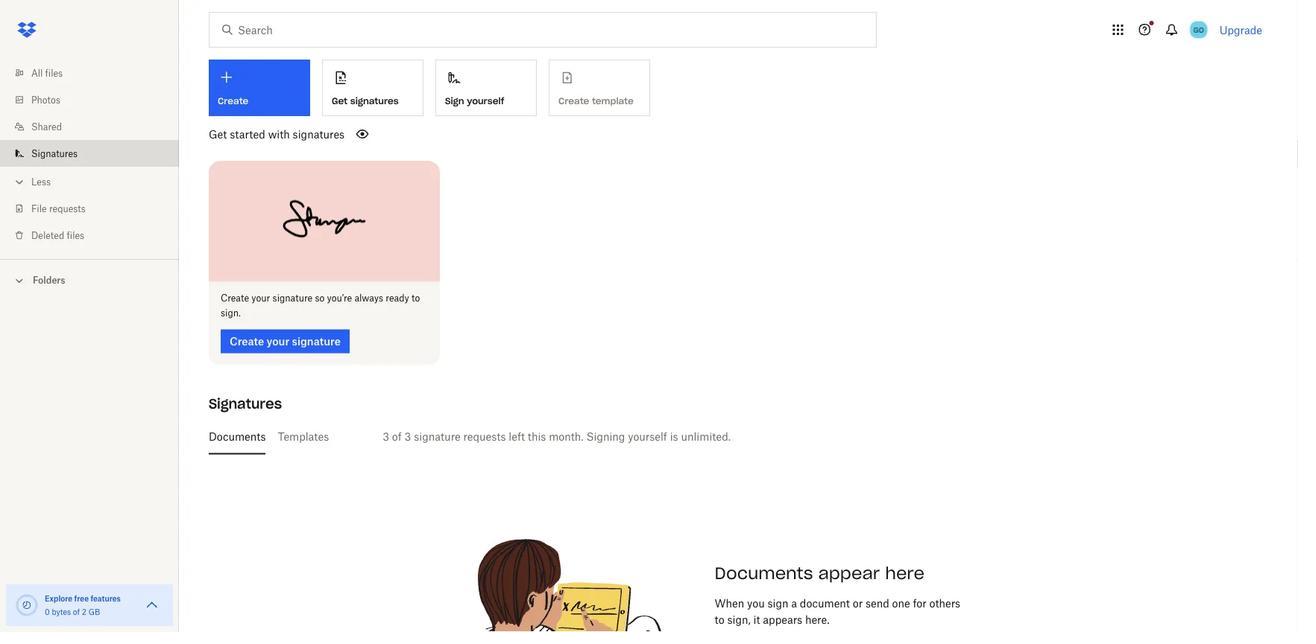 Task type: describe. For each thing, give the bounding box(es) containing it.
this
[[528, 431, 546, 444]]

signature for create your signature
[[292, 336, 341, 348]]

appear
[[818, 563, 880, 584]]

ready
[[386, 293, 409, 304]]

create for create your signature
[[230, 336, 264, 348]]

get signatures button
[[322, 60, 423, 116]]

document
[[800, 598, 850, 611]]

create your signature button
[[221, 330, 350, 354]]

go button
[[1187, 18, 1211, 42]]

appears
[[763, 614, 802, 627]]

create your signature
[[230, 336, 341, 348]]

gb
[[88, 608, 100, 617]]

here.
[[805, 614, 829, 627]]

list containing all files
[[0, 51, 179, 259]]

upgrade link
[[1220, 23, 1262, 36]]

deleted
[[31, 230, 64, 241]]

get signatures
[[332, 95, 399, 107]]

tab list containing documents
[[209, 419, 1256, 455]]

less
[[31, 176, 51, 188]]

with
[[268, 128, 290, 141]]

you
[[747, 598, 765, 611]]

always
[[354, 293, 383, 304]]

of inside explore free features 0 bytes of 2 gb
[[73, 608, 80, 617]]

create for create your signature so you're always ready to sign.
[[221, 293, 249, 304]]

so
[[315, 293, 325, 304]]

explore free features 0 bytes of 2 gb
[[45, 595, 121, 617]]

documents for documents
[[209, 431, 266, 444]]

sign,
[[727, 614, 751, 627]]

to inside create your signature so you're always ready to sign.
[[412, 293, 420, 304]]

signatures inside button
[[350, 95, 399, 107]]

documents for documents appear here
[[715, 563, 813, 584]]

when
[[715, 598, 744, 611]]

it
[[753, 614, 760, 627]]

get for get started with signatures
[[209, 128, 227, 141]]

shared link
[[12, 113, 179, 140]]

upgrade
[[1220, 23, 1262, 36]]

you're
[[327, 293, 352, 304]]

less image
[[12, 175, 27, 190]]

others
[[929, 598, 960, 611]]

a
[[791, 598, 797, 611]]

here
[[885, 563, 924, 584]]

your for create your signature so you're always ready to sign.
[[251, 293, 270, 304]]

yourself inside button
[[467, 95, 504, 107]]

file requests link
[[12, 195, 179, 222]]

1 vertical spatial signatures
[[209, 396, 282, 413]]

2
[[82, 608, 86, 617]]

1 vertical spatial yourself
[[628, 431, 667, 444]]

files for all files
[[45, 67, 63, 79]]

go
[[1193, 25, 1204, 34]]

documents tab
[[209, 419, 266, 455]]

create button
[[209, 60, 310, 116]]

free
[[74, 595, 89, 604]]

get for get signatures
[[332, 95, 348, 107]]

folders
[[33, 275, 65, 286]]

your for create your signature
[[267, 336, 289, 348]]

1 vertical spatial requests
[[463, 431, 506, 444]]

one
[[892, 598, 910, 611]]



Task type: locate. For each thing, give the bounding box(es) containing it.
left
[[509, 431, 525, 444]]

signature for create your signature so you're always ready to sign.
[[273, 293, 312, 304]]

2 3 from the left
[[405, 431, 411, 444]]

1 horizontal spatial signatures
[[209, 396, 282, 413]]

month.
[[549, 431, 584, 444]]

0 vertical spatial of
[[392, 431, 402, 444]]

signature
[[273, 293, 312, 304], [292, 336, 341, 348], [414, 431, 461, 444]]

get left started
[[209, 128, 227, 141]]

0 vertical spatial create
[[218, 95, 248, 107]]

requests right file
[[49, 203, 86, 214]]

create
[[218, 95, 248, 107], [221, 293, 249, 304], [230, 336, 264, 348]]

0 horizontal spatial get
[[209, 128, 227, 141]]

0 vertical spatial signature
[[273, 293, 312, 304]]

0 vertical spatial your
[[251, 293, 270, 304]]

0 vertical spatial documents
[[209, 431, 266, 444]]

explore
[[45, 595, 72, 604]]

for
[[913, 598, 927, 611]]

your inside create your signature so you're always ready to sign.
[[251, 293, 270, 304]]

1 horizontal spatial of
[[392, 431, 402, 444]]

or
[[853, 598, 863, 611]]

1 vertical spatial documents
[[715, 563, 813, 584]]

0 horizontal spatial files
[[45, 67, 63, 79]]

dropbox image
[[12, 15, 42, 45]]

files right all
[[45, 67, 63, 79]]

signatures
[[350, 95, 399, 107], [293, 128, 345, 141]]

files inside all files link
[[45, 67, 63, 79]]

requests left left
[[463, 431, 506, 444]]

signature inside tab list
[[414, 431, 461, 444]]

photos link
[[12, 86, 179, 113]]

0 horizontal spatial signatures
[[293, 128, 345, 141]]

1 3 from the left
[[383, 431, 389, 444]]

all
[[31, 67, 43, 79]]

to right ready
[[412, 293, 420, 304]]

all files link
[[12, 60, 179, 86]]

1 horizontal spatial documents
[[715, 563, 813, 584]]

to
[[412, 293, 420, 304], [715, 614, 724, 627]]

create for create
[[218, 95, 248, 107]]

to down the when
[[715, 614, 724, 627]]

2 vertical spatial create
[[230, 336, 264, 348]]

create inside create your signature so you're always ready to sign.
[[221, 293, 249, 304]]

sign
[[768, 598, 788, 611]]

get inside button
[[332, 95, 348, 107]]

1 horizontal spatial signatures
[[350, 95, 399, 107]]

get
[[332, 95, 348, 107], [209, 128, 227, 141]]

0 vertical spatial requests
[[49, 203, 86, 214]]

1 horizontal spatial files
[[67, 230, 84, 241]]

1 vertical spatial your
[[267, 336, 289, 348]]

create inside dropdown button
[[218, 95, 248, 107]]

your
[[251, 293, 270, 304], [267, 336, 289, 348]]

files for deleted files
[[67, 230, 84, 241]]

file
[[31, 203, 47, 214]]

signatures down shared
[[31, 148, 78, 159]]

create inside button
[[230, 336, 264, 348]]

quota usage element
[[15, 594, 39, 618]]

is
[[670, 431, 678, 444]]

documents up you
[[715, 563, 813, 584]]

list
[[0, 51, 179, 259]]

get started with signatures
[[209, 128, 345, 141]]

1 vertical spatial create
[[221, 293, 249, 304]]

files
[[45, 67, 63, 79], [67, 230, 84, 241]]

files right deleted
[[67, 230, 84, 241]]

templates
[[278, 431, 329, 444]]

0 horizontal spatial to
[[412, 293, 420, 304]]

signature inside button
[[292, 336, 341, 348]]

signatures inside "link"
[[31, 148, 78, 159]]

bytes
[[52, 608, 71, 617]]

create down sign.
[[230, 336, 264, 348]]

0
[[45, 608, 50, 617]]

2 vertical spatial signature
[[414, 431, 461, 444]]

photos
[[31, 94, 60, 105]]

1 vertical spatial signatures
[[293, 128, 345, 141]]

your up create your signature
[[251, 293, 270, 304]]

sign
[[445, 95, 464, 107]]

sign yourself button
[[435, 60, 537, 116]]

when you sign a document or send one for others to sign, it appears here.
[[715, 598, 960, 627]]

your inside button
[[267, 336, 289, 348]]

requests
[[49, 203, 86, 214], [463, 431, 506, 444]]

get up get started with signatures
[[332, 95, 348, 107]]

yourself right sign
[[467, 95, 504, 107]]

create your signature so you're always ready to sign.
[[221, 293, 420, 319]]

deleted files
[[31, 230, 84, 241]]

0 horizontal spatial requests
[[49, 203, 86, 214]]

your down create your signature so you're always ready to sign.
[[267, 336, 289, 348]]

to inside when you sign a document or send one for others to sign, it appears here.
[[715, 614, 724, 627]]

3 of 3 signature requests left this month. signing yourself is unlimited.
[[383, 431, 731, 444]]

sign.
[[221, 308, 241, 319]]

file requests
[[31, 203, 86, 214]]

signatures
[[31, 148, 78, 159], [209, 396, 282, 413]]

of
[[392, 431, 402, 444], [73, 608, 80, 617]]

1 vertical spatial files
[[67, 230, 84, 241]]

started
[[230, 128, 265, 141]]

0 horizontal spatial of
[[73, 608, 80, 617]]

signatures up 'documents' tab
[[209, 396, 282, 413]]

0 vertical spatial files
[[45, 67, 63, 79]]

1 vertical spatial signature
[[292, 336, 341, 348]]

0 horizontal spatial 3
[[383, 431, 389, 444]]

0 vertical spatial yourself
[[467, 95, 504, 107]]

create up started
[[218, 95, 248, 107]]

documents
[[209, 431, 266, 444], [715, 563, 813, 584]]

deleted files link
[[12, 222, 179, 249]]

create up sign.
[[221, 293, 249, 304]]

3
[[383, 431, 389, 444], [405, 431, 411, 444]]

tab list
[[209, 419, 1256, 455]]

documents appear here
[[715, 563, 924, 584]]

yourself
[[467, 95, 504, 107], [628, 431, 667, 444]]

0 vertical spatial signatures
[[350, 95, 399, 107]]

templates tab
[[278, 419, 329, 455]]

0 vertical spatial signatures
[[31, 148, 78, 159]]

1 vertical spatial of
[[73, 608, 80, 617]]

1 vertical spatial to
[[715, 614, 724, 627]]

features
[[91, 595, 121, 604]]

sign yourself
[[445, 95, 504, 107]]

0 horizontal spatial signatures
[[31, 148, 78, 159]]

signatures list item
[[0, 140, 179, 167]]

yourself left "is" at the right
[[628, 431, 667, 444]]

1 horizontal spatial to
[[715, 614, 724, 627]]

all files
[[31, 67, 63, 79]]

0 horizontal spatial yourself
[[467, 95, 504, 107]]

0 vertical spatial get
[[332, 95, 348, 107]]

1 horizontal spatial 3
[[405, 431, 411, 444]]

1 horizontal spatial get
[[332, 95, 348, 107]]

folders button
[[0, 269, 179, 291]]

0 vertical spatial to
[[412, 293, 420, 304]]

0 horizontal spatial documents
[[209, 431, 266, 444]]

signature inside create your signature so you're always ready to sign.
[[273, 293, 312, 304]]

unlimited.
[[681, 431, 731, 444]]

1 horizontal spatial requests
[[463, 431, 506, 444]]

signing
[[586, 431, 625, 444]]

1 vertical spatial get
[[209, 128, 227, 141]]

files inside deleted files link
[[67, 230, 84, 241]]

shared
[[31, 121, 62, 132]]

Search in folder "Dropbox" text field
[[238, 22, 845, 38]]

signatures link
[[12, 140, 179, 167]]

send
[[866, 598, 889, 611]]

documents left templates tab in the bottom left of the page
[[209, 431, 266, 444]]

1 horizontal spatial yourself
[[628, 431, 667, 444]]



Task type: vqa. For each thing, say whether or not it's contained in the screenshot.
the bottom share
no



